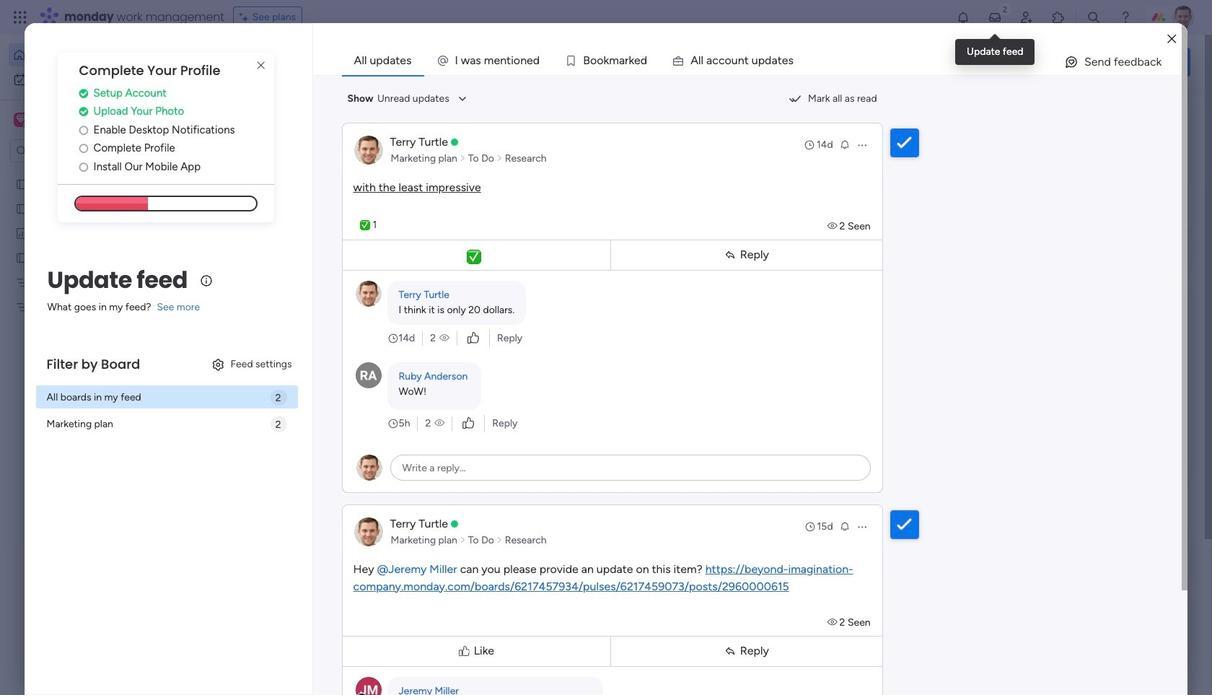 Task type: describe. For each thing, give the bounding box(es) containing it.
0 horizontal spatial slider arrow image
[[460, 533, 466, 548]]

v2 seen image
[[435, 416, 445, 431]]

2 vertical spatial option
[[0, 171, 184, 174]]

update feed image
[[988, 10, 1003, 25]]

monday marketplace image
[[1052, 10, 1066, 25]]

see plans image
[[239, 9, 252, 25]]

component image
[[477, 286, 490, 299]]

public dashboard image inside "quick search results" list box
[[713, 263, 729, 279]]

remove from favorites image
[[428, 264, 442, 278]]

public board image
[[477, 263, 493, 279]]

give feedback image
[[1065, 55, 1079, 69]]

0 vertical spatial option
[[9, 43, 175, 66]]

2 public board image from the top
[[15, 201, 29, 215]]

search everything image
[[1087, 10, 1102, 25]]

workspace selection element
[[14, 111, 121, 130]]

invite members image
[[1020, 10, 1034, 25]]

0 horizontal spatial dapulse x slim image
[[252, 57, 270, 74]]

1 circle o image from the top
[[79, 143, 88, 154]]

3 public board image from the top
[[15, 250, 29, 264]]

options image
[[857, 139, 868, 151]]

1 public board image from the top
[[15, 177, 29, 191]]

getting started element
[[974, 526, 1191, 584]]

1 vertical spatial v2 seen image
[[440, 331, 450, 345]]

v2 bolt switch image
[[1099, 54, 1107, 70]]

notifications image
[[956, 10, 971, 25]]

2 workspace image from the left
[[16, 112, 26, 128]]



Task type: locate. For each thing, give the bounding box(es) containing it.
terry turtle image
[[1172, 6, 1195, 29]]

1 workspace image from the left
[[14, 112, 28, 128]]

slider arrow image
[[460, 151, 466, 166], [497, 533, 503, 548]]

0 vertical spatial public board image
[[15, 177, 29, 191]]

help image
[[1119, 10, 1133, 25]]

0 vertical spatial circle o image
[[79, 143, 88, 154]]

1 vertical spatial slider arrow image
[[497, 533, 503, 548]]

0 vertical spatial dapulse x slim image
[[252, 57, 270, 74]]

close image
[[1168, 34, 1177, 44]]

public dashboard image
[[15, 226, 29, 240], [713, 263, 729, 279]]

1 horizontal spatial dapulse x slim image
[[1169, 105, 1187, 122]]

1 horizontal spatial add to favorites image
[[664, 264, 679, 278]]

1 vertical spatial dapulse x slim image
[[1169, 105, 1187, 122]]

2 vertical spatial v2 seen image
[[828, 616, 840, 628]]

0 horizontal spatial add to favorites image
[[428, 441, 442, 455]]

1 vertical spatial v2 like image
[[463, 415, 474, 431]]

1 vertical spatial slider arrow image
[[460, 533, 466, 548]]

contact sales element
[[974, 665, 1191, 695]]

v2 like image down component icon
[[468, 330, 479, 346]]

add to favorites image
[[664, 264, 679, 278], [428, 441, 442, 455]]

0 vertical spatial add to favorites image
[[664, 264, 679, 278]]

public board image
[[15, 177, 29, 191], [15, 201, 29, 215], [15, 250, 29, 264]]

1 horizontal spatial public dashboard image
[[713, 263, 729, 279]]

2 image
[[999, 1, 1012, 17]]

1 horizontal spatial slider arrow image
[[497, 533, 503, 548]]

1 check circle image from the top
[[79, 88, 88, 99]]

quick search results list box
[[223, 135, 940, 503]]

help center element
[[974, 595, 1191, 653]]

0 vertical spatial check circle image
[[79, 88, 88, 99]]

2 circle o image from the top
[[79, 162, 88, 172]]

circle o image
[[79, 125, 88, 136]]

list box
[[0, 169, 184, 514]]

circle o image
[[79, 143, 88, 154], [79, 162, 88, 172]]

1 vertical spatial add to favorites image
[[428, 441, 442, 455]]

slider arrow image
[[497, 151, 503, 166], [460, 533, 466, 548]]

close recently visited image
[[223, 118, 240, 135]]

v2 seen image
[[828, 220, 840, 232], [440, 331, 450, 345], [828, 616, 840, 628]]

1 vertical spatial option
[[9, 68, 175, 91]]

0 vertical spatial slider arrow image
[[497, 151, 503, 166]]

0 horizontal spatial slider arrow image
[[460, 151, 466, 166]]

tab
[[342, 46, 424, 75]]

reminder image
[[839, 138, 851, 150]]

2 vertical spatial public board image
[[15, 250, 29, 264]]

1 horizontal spatial slider arrow image
[[497, 151, 503, 166]]

0 vertical spatial v2 seen image
[[828, 220, 840, 232]]

2 check circle image from the top
[[79, 106, 88, 117]]

1 vertical spatial check circle image
[[79, 106, 88, 117]]

2 element
[[369, 544, 386, 561]]

v2 like image
[[468, 330, 479, 346], [463, 415, 474, 431]]

v2 like image right v2 seen image
[[463, 415, 474, 431]]

circle o image down circle o image
[[79, 143, 88, 154]]

0 vertical spatial public dashboard image
[[15, 226, 29, 240]]

tab list
[[342, 46, 1183, 75]]

1 vertical spatial public dashboard image
[[713, 263, 729, 279]]

check circle image up circle o image
[[79, 106, 88, 117]]

workspace image
[[14, 112, 28, 128], [16, 112, 26, 128]]

check circle image up workspace selection element
[[79, 88, 88, 99]]

option
[[9, 43, 175, 66], [9, 68, 175, 91], [0, 171, 184, 174]]

1 vertical spatial public board image
[[15, 201, 29, 215]]

circle o image down 'search in workspace' field
[[79, 162, 88, 172]]

1 vertical spatial circle o image
[[79, 162, 88, 172]]

select product image
[[13, 10, 27, 25]]

dapulse x slim image
[[252, 57, 270, 74], [1169, 105, 1187, 122]]

0 horizontal spatial public dashboard image
[[15, 226, 29, 240]]

Search in workspace field
[[30, 143, 121, 159]]

0 vertical spatial v2 like image
[[468, 330, 479, 346]]

v2 user feedback image
[[986, 54, 997, 70]]

0 vertical spatial slider arrow image
[[460, 151, 466, 166]]

check circle image
[[79, 88, 88, 99], [79, 106, 88, 117]]



Task type: vqa. For each thing, say whether or not it's contained in the screenshot.
top v2 overdue deadline Icon
no



